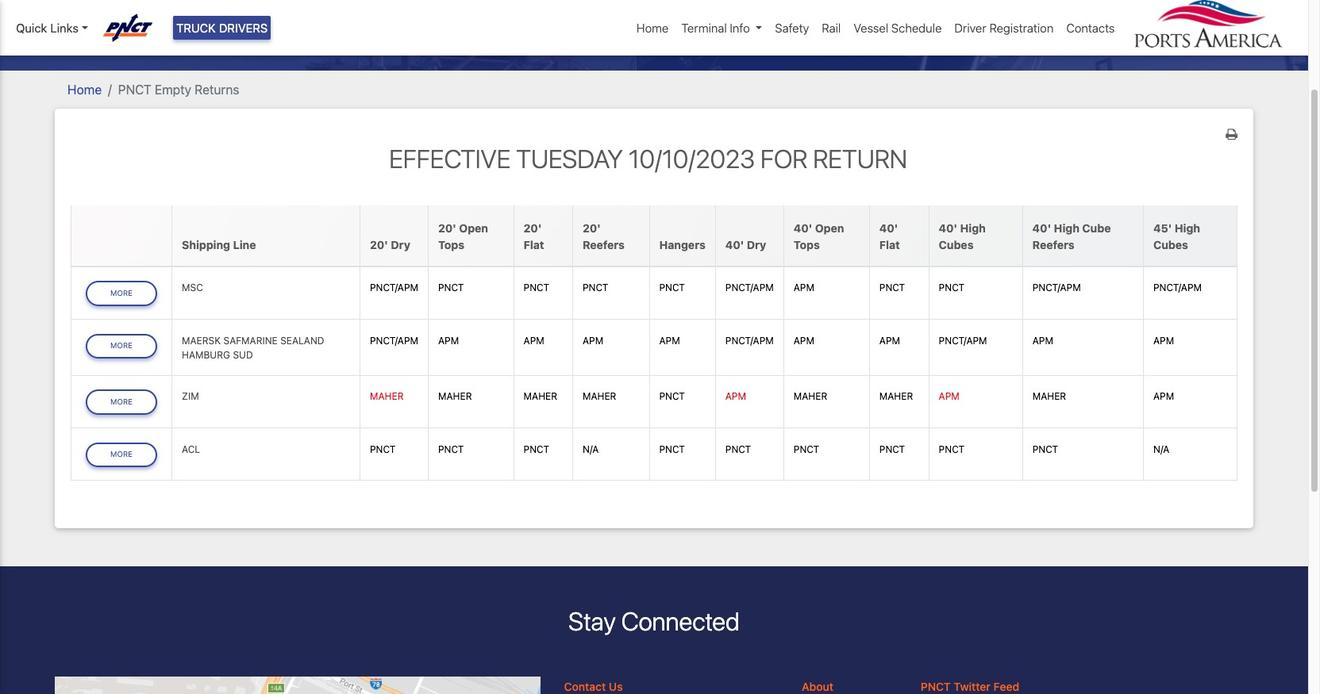 Task type: vqa. For each thing, say whether or not it's contained in the screenshot.


Task type: locate. For each thing, give the bounding box(es) containing it.
home link down links
[[68, 82, 102, 97]]

about
[[802, 680, 834, 694]]

40' right hangers at the top of page
[[726, 238, 744, 251]]

0 horizontal spatial reefers
[[583, 238, 625, 251]]

20' for 20' flat
[[524, 221, 542, 235]]

40' right 40' open tops
[[880, 221, 898, 235]]

open left 40' flat
[[815, 221, 845, 235]]

40' right 40' flat
[[939, 221, 958, 235]]

more button
[[86, 281, 157, 307], [86, 334, 157, 359], [86, 390, 157, 415], [86, 443, 157, 468]]

5 maher from the left
[[794, 391, 828, 403]]

flat
[[524, 238, 544, 251], [880, 238, 900, 251]]

1 horizontal spatial dry
[[747, 238, 767, 251]]

1 horizontal spatial flat
[[880, 238, 900, 251]]

2 dry from the left
[[747, 238, 767, 251]]

dry left 20' open tops
[[391, 238, 411, 251]]

high inside '45' high cubes'
[[1175, 221, 1201, 235]]

open inside 20' open tops
[[459, 221, 488, 235]]

contact
[[564, 680, 606, 694]]

return
[[814, 143, 908, 174]]

3 high from the left
[[1175, 221, 1201, 235]]

1 dry from the left
[[391, 238, 411, 251]]

high inside 40' high cubes
[[961, 221, 986, 235]]

40' flat
[[880, 221, 900, 251]]

20' for 20' open tops
[[438, 221, 457, 235]]

20' open tops
[[438, 221, 488, 251]]

terminal
[[682, 21, 727, 35]]

2 flat from the left
[[880, 238, 900, 251]]

maersk safmarine sealand hamburg sud
[[182, 335, 324, 361]]

quick links
[[16, 21, 79, 35]]

1 high from the left
[[961, 221, 986, 235]]

shipping line
[[182, 238, 256, 251]]

2 tops from the left
[[794, 238, 820, 251]]

20' inside 20' open tops
[[438, 221, 457, 235]]

dry left 40' open tops
[[747, 238, 767, 251]]

home down links
[[68, 82, 102, 97]]

terminal info link
[[675, 13, 769, 43]]

more for maersk safmarine sealand hamburg sud
[[110, 342, 133, 350]]

20' dry
[[370, 238, 411, 251]]

2 maher from the left
[[438, 391, 472, 403]]

0 vertical spatial home link
[[631, 13, 675, 43]]

40' dry
[[726, 238, 767, 251]]

40' inside 40' flat
[[880, 221, 898, 235]]

home
[[637, 21, 669, 35], [68, 82, 102, 97]]

20'
[[438, 221, 457, 235], [524, 221, 542, 235], [583, 221, 601, 235], [370, 238, 388, 251]]

40' for 40' flat
[[880, 221, 898, 235]]

2 reefers from the left
[[1033, 238, 1075, 251]]

contacts
[[1067, 21, 1115, 35]]

flat left 20' reefers
[[524, 238, 544, 251]]

0 horizontal spatial open
[[459, 221, 488, 235]]

tops
[[438, 238, 465, 251], [794, 238, 820, 251]]

40' inside 40' high cubes
[[939, 221, 958, 235]]

4 more button from the top
[[86, 443, 157, 468]]

home link
[[631, 13, 675, 43], [68, 82, 102, 97]]

1 vertical spatial home link
[[68, 82, 102, 97]]

reefers
[[583, 238, 625, 251], [1033, 238, 1075, 251]]

1 horizontal spatial home link
[[631, 13, 675, 43]]

1 horizontal spatial reefers
[[1033, 238, 1075, 251]]

20' inside 20' reefers
[[583, 221, 601, 235]]

dry
[[391, 238, 411, 251], [747, 238, 767, 251]]

high for 40' high cube reefers
[[1054, 221, 1080, 235]]

apm
[[794, 282, 815, 294], [438, 335, 459, 347], [524, 335, 545, 347], [583, 335, 604, 347], [660, 335, 680, 347], [794, 335, 815, 347], [880, 335, 901, 347], [1033, 335, 1054, 347], [1154, 335, 1175, 347], [726, 391, 747, 403], [939, 391, 960, 403], [1154, 391, 1175, 403]]

more button for maersk safmarine sealand hamburg sud
[[86, 334, 157, 359]]

0 vertical spatial home
[[637, 21, 669, 35]]

3 maher from the left
[[524, 391, 558, 403]]

1 horizontal spatial high
[[1054, 221, 1080, 235]]

msc
[[182, 282, 203, 294]]

quick
[[16, 21, 47, 35]]

pnct/apm
[[370, 282, 419, 294], [726, 282, 774, 294], [1033, 282, 1081, 294], [1154, 282, 1202, 294], [370, 335, 419, 347], [726, 335, 774, 347], [939, 335, 988, 347]]

1 horizontal spatial n/a
[[1154, 444, 1170, 456]]

tops right '20' dry'
[[438, 238, 465, 251]]

open
[[459, 221, 488, 235], [815, 221, 845, 235]]

n/a
[[583, 444, 599, 456], [1154, 444, 1170, 456]]

flat for 20' flat
[[524, 238, 544, 251]]

0 horizontal spatial home
[[68, 82, 102, 97]]

shipping
[[182, 238, 230, 251]]

open for 20' open tops
[[459, 221, 488, 235]]

info
[[730, 21, 750, 35]]

quick links link
[[16, 19, 88, 37]]

home left terminal
[[637, 21, 669, 35]]

2 more from the top
[[110, 342, 133, 350]]

1 horizontal spatial cubes
[[1154, 238, 1189, 251]]

1 tops from the left
[[438, 238, 465, 251]]

2 cubes from the left
[[1154, 238, 1189, 251]]

sealand
[[280, 335, 324, 347]]

2 open from the left
[[815, 221, 845, 235]]

0 horizontal spatial flat
[[524, 238, 544, 251]]

tops inside 20' open tops
[[438, 238, 465, 251]]

more button for acl
[[86, 443, 157, 468]]

2 high from the left
[[1054, 221, 1080, 235]]

flat for 40' flat
[[880, 238, 900, 251]]

1 horizontal spatial tops
[[794, 238, 820, 251]]

open left 20' flat
[[459, 221, 488, 235]]

3 more button from the top
[[86, 390, 157, 415]]

more for zim
[[110, 398, 133, 407]]

3 more from the top
[[110, 398, 133, 407]]

40' inside the 40' high cube reefers
[[1033, 221, 1052, 235]]

7 maher from the left
[[1033, 391, 1067, 403]]

0 horizontal spatial n/a
[[583, 444, 599, 456]]

pnct
[[118, 82, 151, 97], [438, 282, 464, 294], [524, 282, 550, 294], [583, 282, 609, 294], [660, 282, 685, 294], [880, 282, 906, 294], [939, 282, 965, 294], [660, 391, 685, 403], [370, 444, 396, 456], [438, 444, 464, 456], [524, 444, 550, 456], [660, 444, 685, 456], [726, 444, 751, 456], [794, 444, 820, 456], [880, 444, 906, 456], [939, 444, 965, 456], [1033, 444, 1059, 456], [921, 680, 951, 694]]

stay
[[569, 607, 616, 637]]

cubes inside '45' high cubes'
[[1154, 238, 1189, 251]]

1 horizontal spatial home
[[637, 21, 669, 35]]

40' inside 40' open tops
[[794, 221, 813, 235]]

print image
[[1226, 128, 1238, 140]]

cubes inside 40' high cubes
[[939, 238, 974, 251]]

effective tuesday 10/10/2023 for return
[[389, 143, 908, 174]]

1 open from the left
[[459, 221, 488, 235]]

flat right 40' open tops
[[880, 238, 900, 251]]

4 more from the top
[[110, 451, 133, 459]]

40' left cube
[[1033, 221, 1052, 235]]

high inside the 40' high cube reefers
[[1054, 221, 1080, 235]]

maher
[[370, 391, 404, 403], [438, 391, 472, 403], [524, 391, 558, 403], [583, 391, 617, 403], [794, 391, 828, 403], [880, 391, 914, 403], [1033, 391, 1067, 403]]

1 n/a from the left
[[583, 444, 599, 456]]

1 cubes from the left
[[939, 238, 974, 251]]

rail
[[822, 21, 841, 35]]

0 horizontal spatial cubes
[[939, 238, 974, 251]]

20' inside 20' flat
[[524, 221, 542, 235]]

more
[[110, 289, 133, 298], [110, 342, 133, 350], [110, 398, 133, 407], [110, 451, 133, 459]]

40' for 40' high cube reefers
[[1033, 221, 1052, 235]]

40'
[[794, 221, 813, 235], [880, 221, 898, 235], [939, 221, 958, 235], [1033, 221, 1052, 235], [726, 238, 744, 251]]

open inside 40' open tops
[[815, 221, 845, 235]]

open for 40' open tops
[[815, 221, 845, 235]]

1 more button from the top
[[86, 281, 157, 307]]

1 more from the top
[[110, 289, 133, 298]]

cubes
[[939, 238, 974, 251], [1154, 238, 1189, 251]]

hamburg
[[182, 349, 230, 361]]

driver
[[955, 21, 987, 35]]

cube
[[1083, 221, 1111, 235]]

high
[[961, 221, 986, 235], [1054, 221, 1080, 235], [1175, 221, 1201, 235]]

2 horizontal spatial high
[[1175, 221, 1201, 235]]

cubes down 45'
[[1154, 238, 1189, 251]]

home link left terminal
[[631, 13, 675, 43]]

cubes right 40' flat
[[939, 238, 974, 251]]

truck drivers
[[176, 21, 268, 35]]

sud
[[233, 349, 253, 361]]

tops inside 40' open tops
[[794, 238, 820, 251]]

1 reefers from the left
[[583, 238, 625, 251]]

40' down for
[[794, 221, 813, 235]]

more for msc
[[110, 289, 133, 298]]

2 more button from the top
[[86, 334, 157, 359]]

safety
[[775, 21, 810, 35]]

0 horizontal spatial high
[[961, 221, 986, 235]]

6 maher from the left
[[880, 391, 914, 403]]

tops right 40' dry
[[794, 238, 820, 251]]

1 horizontal spatial open
[[815, 221, 845, 235]]

0 horizontal spatial tops
[[438, 238, 465, 251]]

hangers
[[660, 238, 706, 251]]

10/10/2023
[[629, 143, 755, 174]]

1 flat from the left
[[524, 238, 544, 251]]

0 horizontal spatial dry
[[391, 238, 411, 251]]



Task type: describe. For each thing, give the bounding box(es) containing it.
tops for 40'
[[794, 238, 820, 251]]

acl
[[182, 444, 200, 456]]

truck drivers link
[[173, 16, 271, 40]]

pnct twitter feed
[[921, 680, 1020, 694]]

us
[[609, 680, 623, 694]]

45'
[[1154, 221, 1172, 235]]

vessel schedule link
[[848, 13, 949, 43]]

more button for msc
[[86, 281, 157, 307]]

tuesday
[[516, 143, 623, 174]]

driver registration link
[[949, 13, 1061, 43]]

zim
[[182, 391, 199, 403]]

dry for 40' dry
[[747, 238, 767, 251]]

45' high cubes
[[1154, 221, 1201, 251]]

contact us
[[564, 680, 623, 694]]

40' for 40' high cubes
[[939, 221, 958, 235]]

40' open tops
[[794, 221, 845, 251]]

stay connected
[[569, 607, 740, 637]]

high for 40' high cubes
[[961, 221, 986, 235]]

2 n/a from the left
[[1154, 444, 1170, 456]]

high for 45' high cubes
[[1175, 221, 1201, 235]]

20' for 20' dry
[[370, 238, 388, 251]]

connected
[[622, 607, 740, 637]]

safety link
[[769, 13, 816, 43]]

effective
[[389, 143, 511, 174]]

20' flat
[[524, 221, 544, 251]]

terminal info
[[682, 21, 750, 35]]

drivers
[[219, 21, 268, 35]]

0 horizontal spatial home link
[[68, 82, 102, 97]]

40' high cube reefers
[[1033, 221, 1111, 251]]

home inside "link"
[[637, 21, 669, 35]]

feed
[[994, 680, 1020, 694]]

maersk
[[182, 335, 221, 347]]

40' high cubes
[[939, 221, 986, 251]]

40' for 40' open tops
[[794, 221, 813, 235]]

safmarine
[[224, 335, 278, 347]]

more button for zim
[[86, 390, 157, 415]]

vessel schedule
[[854, 21, 942, 35]]

vessel
[[854, 21, 889, 35]]

20' reefers
[[583, 221, 625, 251]]

line
[[233, 238, 256, 251]]

4 maher from the left
[[583, 391, 617, 403]]

driver registration
[[955, 21, 1054, 35]]

cubes for 45'
[[1154, 238, 1189, 251]]

links
[[50, 21, 79, 35]]

empty
[[155, 82, 191, 97]]

1 maher from the left
[[370, 391, 404, 403]]

cubes for 40'
[[939, 238, 974, 251]]

dry for 20' dry
[[391, 238, 411, 251]]

returns
[[195, 82, 239, 97]]

tops for 20'
[[438, 238, 465, 251]]

truck
[[176, 21, 216, 35]]

more for acl
[[110, 451, 133, 459]]

schedule
[[892, 21, 942, 35]]

1 vertical spatial home
[[68, 82, 102, 97]]

contacts link
[[1061, 13, 1122, 43]]

registration
[[990, 21, 1054, 35]]

40' for 40' dry
[[726, 238, 744, 251]]

twitter
[[954, 680, 991, 694]]

rail link
[[816, 13, 848, 43]]

reefers inside the 40' high cube reefers
[[1033, 238, 1075, 251]]

20' for 20' reefers
[[583, 221, 601, 235]]

pnct empty returns
[[118, 82, 239, 97]]

for
[[761, 143, 808, 174]]



